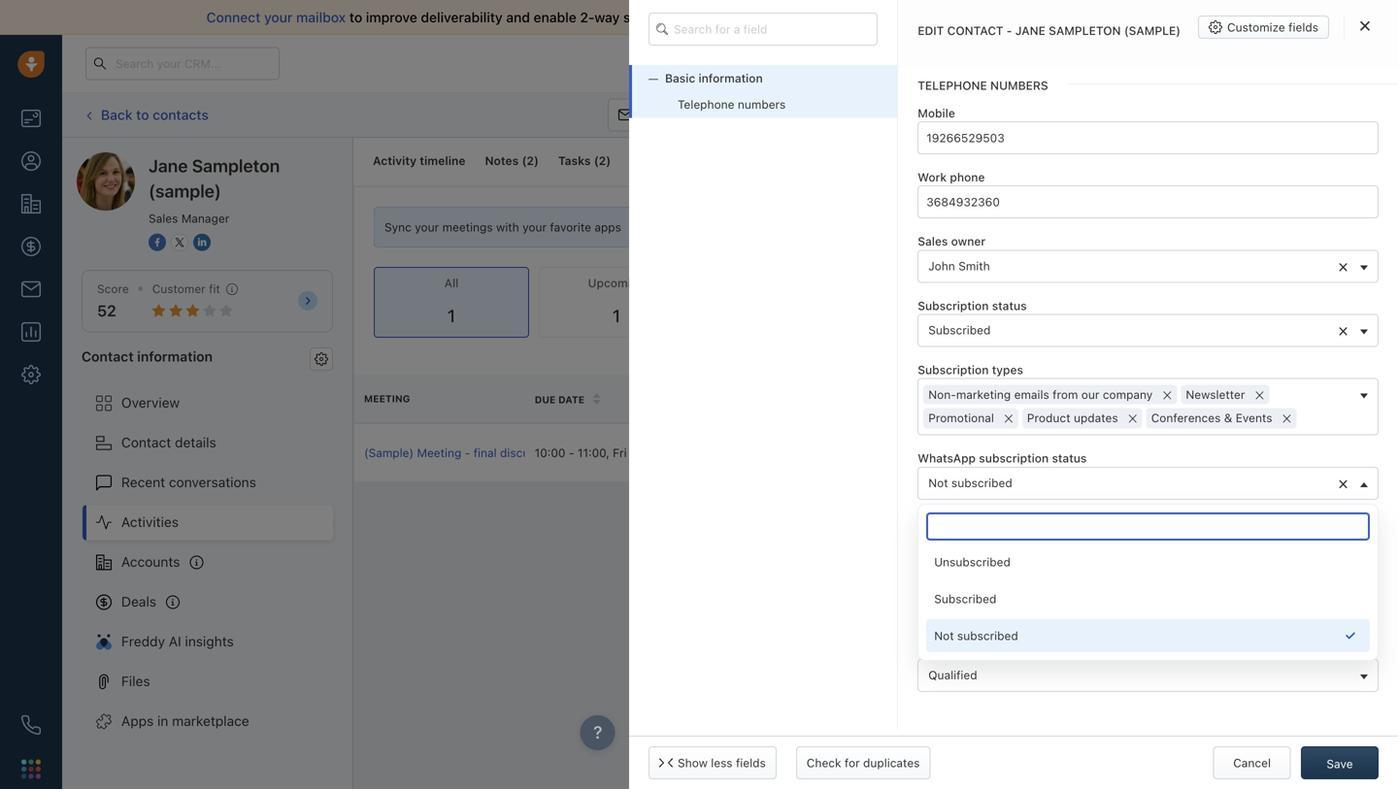 Task type: vqa. For each thing, say whether or not it's contained in the screenshot.


Task type: locate. For each thing, give the bounding box(es) containing it.
information up call
[[699, 71, 763, 85]]

days
[[982, 57, 1006, 69]]

john smith
[[929, 259, 990, 273], [876, 446, 938, 460]]

deal down what's new icon
[[1269, 108, 1292, 122]]

not inside option
[[935, 629, 954, 643]]

john smith down sales owner
[[929, 259, 990, 273]]

sms down basic information link
[[818, 108, 843, 122]]

1 1 from the left
[[448, 306, 456, 327]]

1 vertical spatial sms
[[918, 516, 944, 530]]

sales down office
[[918, 235, 948, 248]]

- left don't
[[1007, 24, 1013, 37]]

deal
[[1269, 108, 1292, 122], [618, 446, 641, 460]]

0 vertical spatial sms
[[818, 108, 843, 122]]

0 vertical spatial subscription
[[979, 452, 1049, 465]]

all
[[445, 276, 459, 290]]

2 vertical spatial meeting
[[417, 446, 462, 460]]

subscription down product
[[979, 452, 1049, 465]]

0 horizontal spatial sms
[[818, 108, 843, 122]]

2 horizontal spatial meeting
[[999, 108, 1044, 122]]

not inside 'button'
[[929, 541, 949, 554]]

sms for sms subscription status
[[918, 516, 944, 530]]

sales qualified lead
[[929, 605, 1041, 618]]

× button for non-marketing emails from our company
[[1158, 384, 1178, 406]]

10:00 - 11:00, fri 15 mar, 2024
[[535, 446, 702, 460]]

0 horizontal spatial jane
[[149, 155, 188, 176]]

not up status
[[935, 629, 954, 643]]

0 horizontal spatial in
[[157, 714, 168, 730]]

fields right customize
[[1289, 20, 1319, 34]]

0 vertical spatial fields
[[1289, 20, 1319, 34]]

import
[[809, 9, 851, 25]]

0 vertical spatial add
[[1244, 108, 1265, 122]]

&
[[1225, 412, 1233, 425]]

information inside dialog
[[699, 71, 763, 85]]

smith down promotional
[[906, 446, 938, 460]]

0 horizontal spatial )
[[534, 154, 539, 168]]

so
[[974, 9, 989, 25]]

meeting inside button
[[999, 108, 1044, 122]]

contact up the recent
[[121, 435, 171, 451]]

sales left manager
[[149, 212, 178, 225]]

sampleton up the explore plans
[[1049, 24, 1121, 37]]

jane down contacts
[[149, 155, 188, 176]]

0 horizontal spatial (sample)
[[149, 181, 221, 202]]

0 vertical spatial sampleton
[[1049, 24, 1121, 37]]

qualified down stage
[[962, 605, 1011, 618]]

1 horizontal spatial numbers
[[991, 79, 1049, 92]]

john down sales owner
[[929, 259, 956, 273]]

not subscribed inside not subscribed 'button'
[[929, 541, 1013, 554]]

don't
[[1019, 9, 1053, 25]]

0 horizontal spatial from
[[1053, 388, 1079, 402]]

sales owner
[[918, 235, 986, 248]]

subscription up unsubscribed
[[947, 516, 1017, 530]]

not subscribed button
[[918, 531, 1379, 564]]

apps
[[595, 221, 622, 234], [1205, 277, 1232, 291]]

0 horizontal spatial numbers
[[738, 98, 786, 111]]

1 ( from the left
[[522, 154, 527, 168]]

subscribed inside option
[[935, 592, 997, 606]]

subscription for subscription types
[[918, 363, 989, 377]]

× button down emails
[[999, 407, 1019, 429]]

connect your mailbox link
[[206, 9, 350, 25]]

1 horizontal spatial fields
[[1289, 20, 1319, 34]]

add deal button
[[1214, 99, 1302, 132]]

0 vertical spatial not
[[929, 476, 949, 490]]

add meeting
[[1298, 277, 1368, 291]]

1 horizontal spatial deal
[[1269, 108, 1292, 122]]

promotional
[[929, 412, 995, 425]]

0 vertical spatial deal
[[1269, 108, 1292, 122]]

numbers down basic information link
[[738, 98, 786, 111]]

( for notes
[[522, 154, 527, 168]]

1
[[448, 306, 456, 327], [613, 306, 621, 327]]

(sample) up explore plans link
[[1125, 24, 1181, 37]]

status up types
[[992, 299, 1027, 313]]

john
[[929, 259, 956, 273], [876, 446, 903, 460]]

1 vertical spatial connect
[[1156, 277, 1202, 291]]

smith down owner
[[959, 259, 990, 273]]

add
[[1244, 108, 1265, 122], [1298, 277, 1320, 291]]

in left "21"
[[955, 57, 964, 69]]

- right 10:00
[[569, 446, 575, 460]]

email
[[674, 9, 708, 25]]

to right back
[[136, 107, 149, 123]]

0 vertical spatial information
[[699, 71, 763, 85]]

0 horizontal spatial connect
[[206, 9, 261, 25]]

× button up events
[[1251, 384, 1270, 406]]

explore
[[1043, 56, 1085, 70]]

sms inside button
[[818, 108, 843, 122]]

( right notes
[[522, 154, 527, 168]]

subscribed for sms
[[952, 541, 1013, 554]]

1 vertical spatial deal
[[618, 446, 641, 460]]

timeline
[[420, 154, 466, 168]]

2 subscription from the top
[[918, 363, 989, 377]]

connect for connect your mailbox to improve deliverability and enable 2-way sync of email conversations. import all your sales data so you don't have to start from scratch.
[[206, 9, 261, 25]]

subscription down sales owner
[[918, 299, 989, 313]]

) right tasks
[[606, 154, 611, 168]]

1 horizontal spatial sms
[[918, 516, 944, 530]]

status down whatsapp subscription status at the bottom right of the page
[[1020, 516, 1055, 530]]

connect down work phone text box
[[1156, 277, 1202, 291]]

fields inside button
[[736, 757, 766, 770]]

qualified
[[962, 605, 1011, 618], [929, 669, 978, 683]]

final
[[474, 446, 497, 460]]

subscription up non-
[[918, 363, 989, 377]]

1 ) from the left
[[534, 154, 539, 168]]

0 horizontal spatial 1
[[448, 306, 456, 327]]

0 horizontal spatial (
[[522, 154, 527, 168]]

information for contact information
[[137, 349, 213, 365]]

subscribed inside 'button'
[[952, 541, 1013, 554]]

2 vertical spatial not subscribed
[[935, 629, 1019, 643]]

sync
[[624, 9, 654, 25]]

not down whatsapp on the right bottom of page
[[929, 476, 949, 490]]

(sample) inside jane sampleton (sample)
[[149, 181, 221, 202]]

call
[[716, 108, 737, 122]]

1 vertical spatial subscribed
[[935, 592, 997, 606]]

information up "overview"
[[137, 349, 213, 365]]

1 vertical spatial telephone numbers
[[678, 98, 786, 111]]

1 horizontal spatial apps
[[1205, 277, 1232, 291]]

0 vertical spatial smith
[[959, 259, 990, 273]]

mng settings image
[[315, 352, 328, 366]]

× button right events
[[1278, 407, 1297, 429]]

1 down all
[[448, 306, 456, 327]]

None search field
[[649, 13, 878, 46]]

custom
[[908, 154, 951, 168]]

0 vertical spatial connect
[[206, 9, 261, 25]]

sales left 'data'
[[905, 9, 938, 25]]

sampleton up manager
[[192, 155, 280, 176]]

you
[[993, 9, 1016, 25]]

jane inside dialog
[[1016, 24, 1046, 37]]

0 vertical spatial qualified
[[962, 605, 1011, 618]]

telephone down your trial ends in 21 days
[[918, 79, 988, 92]]

52 button
[[97, 302, 116, 320]]

connect up search your crm... text box
[[206, 9, 261, 25]]

2 vertical spatial subscribed
[[958, 629, 1019, 643]]

add down what's new icon
[[1244, 108, 1265, 122]]

subscribed down whatsapp subscription status at the bottom right of the page
[[952, 476, 1013, 490]]

0 horizontal spatial fields
[[736, 757, 766, 770]]

activities
[[1126, 108, 1176, 122]]

types
[[992, 363, 1024, 377]]

sales up "phone"
[[954, 154, 983, 168]]

manager
[[181, 212, 230, 225]]

to left start
[[1090, 9, 1103, 25]]

not subscribed up unsubscribed
[[929, 541, 1013, 554]]

1 horizontal spatial in
[[955, 57, 964, 69]]

0 vertical spatial status
[[992, 299, 1027, 313]]

0 horizontal spatial information
[[137, 349, 213, 365]]

× button up conferences
[[1158, 384, 1178, 406]]

dialog
[[629, 0, 1399, 790]]

phone
[[950, 171, 985, 184]]

2 1 from the left
[[613, 306, 621, 327]]

numbers up meeting button
[[991, 79, 1049, 92]]

2 right tasks
[[599, 154, 606, 168]]

0 vertical spatial subscribed
[[929, 323, 991, 337]]

subscribed up unsubscribed
[[952, 541, 1013, 554]]

1 vertical spatial numbers
[[738, 98, 786, 111]]

1 subscription from the top
[[918, 299, 989, 313]]

1 horizontal spatial 1
[[613, 306, 621, 327]]

1 horizontal spatial meeting
[[417, 446, 462, 460]]

back
[[101, 107, 133, 123]]

from right start
[[1140, 9, 1170, 25]]

in right apps
[[157, 714, 168, 730]]

telephone down basic information dropdown button
[[678, 98, 735, 111]]

status for whatsapp subscription status
[[1052, 452, 1087, 465]]

have
[[1056, 9, 1087, 25]]

Work phone text field
[[918, 186, 1379, 219]]

data
[[942, 9, 970, 25]]

0 horizontal spatial sales
[[905, 9, 938, 25]]

1 horizontal spatial sales
[[954, 154, 983, 168]]

what's new image
[[1260, 56, 1273, 69]]

meeting up '(sample)'
[[364, 394, 410, 405]]

1 vertical spatial information
[[137, 349, 213, 365]]

subscribed down sales qualified lead
[[958, 629, 1019, 643]]

telephone numbers link
[[629, 91, 898, 118]]

2 vertical spatial not
[[935, 629, 954, 643]]

1 vertical spatial subscription
[[918, 363, 989, 377]]

0 vertical spatial contact
[[82, 349, 134, 365]]

connect
[[206, 9, 261, 25], [1156, 277, 1202, 291]]

1 vertical spatial (sample)
[[149, 181, 221, 202]]

show less fields
[[678, 757, 766, 770]]

activity
[[987, 154, 1029, 168]]

telephone numbers down "21"
[[918, 79, 1049, 92]]

telephone numbers down basic information
[[678, 98, 786, 111]]

fit
[[209, 282, 220, 296]]

1 2 from the left
[[527, 154, 534, 168]]

subscribed down subscription status
[[929, 323, 991, 337]]

deal right 'the'
[[618, 446, 641, 460]]

in
[[955, 57, 964, 69], [157, 714, 168, 730]]

1 horizontal spatial (
[[594, 154, 599, 168]]

1 horizontal spatial jane
[[1016, 24, 1046, 37]]

john smith down owner
[[876, 446, 938, 460]]

None search field
[[927, 513, 1371, 541]]

sales for sales manager
[[149, 212, 178, 225]]

1 for upcoming
[[613, 306, 621, 327]]

0 horizontal spatial sampleton
[[192, 155, 280, 176]]

customize
[[1228, 20, 1286, 34]]

conferences & events
[[1152, 412, 1273, 425]]

marketplace
[[172, 714, 249, 730]]

not subscribed down whatsapp on the right bottom of page
[[929, 476, 1013, 490]]

save button
[[1302, 747, 1379, 780]]

0 vertical spatial jane
[[1016, 24, 1046, 37]]

not subscribed for sms
[[929, 541, 1013, 554]]

to right mailbox
[[350, 9, 362, 25]]

1 vertical spatial jane
[[149, 155, 188, 176]]

work
[[918, 171, 947, 184]]

your left mailbox
[[264, 9, 293, 25]]

2 for tasks ( 2 )
[[599, 154, 606, 168]]

1 horizontal spatial -
[[569, 446, 575, 460]]

1 horizontal spatial smith
[[959, 259, 990, 273]]

subscribed for whatsapp
[[952, 476, 1013, 490]]

2 right notes
[[527, 154, 534, 168]]

lead
[[1014, 605, 1041, 618]]

list box containing unsubscribed
[[927, 546, 1371, 653]]

status down product updates
[[1052, 452, 1087, 465]]

0 vertical spatial sales
[[905, 9, 938, 25]]

0 vertical spatial subscription
[[918, 299, 989, 313]]

2 vertical spatial status
[[1020, 516, 1055, 530]]

apps
[[121, 714, 154, 730]]

0 vertical spatial apps
[[595, 221, 622, 234]]

sales activities
[[1094, 108, 1176, 122]]

1 vertical spatial meeting
[[364, 394, 410, 405]]

× button down company
[[1124, 407, 1143, 429]]

status
[[992, 299, 1027, 313], [1052, 452, 1087, 465], [1020, 516, 1055, 530]]

2 2 from the left
[[599, 154, 606, 168]]

john down owner
[[876, 446, 903, 460]]

- for meeting
[[465, 446, 470, 460]]

phone element
[[12, 706, 51, 745]]

0 horizontal spatial meeting
[[364, 394, 410, 405]]

ai
[[169, 634, 181, 650]]

× button for product updates
[[1124, 407, 1143, 429]]

1 vertical spatial add
[[1298, 277, 1320, 291]]

(sample) up sales manager
[[149, 181, 221, 202]]

sms for sms
[[818, 108, 843, 122]]

1 down upcoming
[[613, 306, 621, 327]]

marketing
[[957, 388, 1011, 402]]

office 365 button
[[896, 216, 994, 239]]

qualified down status
[[929, 669, 978, 683]]

company
[[1103, 388, 1153, 402]]

google calendar
[[1031, 221, 1123, 234]]

whatsapp
[[918, 452, 976, 465]]

close image
[[1370, 13, 1379, 22], [1361, 20, 1371, 32]]

your right with
[[523, 221, 547, 234]]

with
[[496, 221, 519, 234]]

your
[[878, 57, 902, 69]]

sales down lifecycle
[[929, 605, 958, 618]]

0 vertical spatial john
[[929, 259, 956, 273]]

jane right you
[[1016, 24, 1046, 37]]

from up product updates
[[1053, 388, 1079, 402]]

subscribed inside option
[[958, 629, 1019, 643]]

0 vertical spatial subscribed
[[952, 476, 1013, 490]]

dialog containing ×
[[629, 0, 1399, 790]]

1 horizontal spatial information
[[699, 71, 763, 85]]

1 vertical spatial fields
[[736, 757, 766, 770]]

meeting
[[1323, 277, 1368, 291]]

0 vertical spatial telephone numbers
[[918, 79, 1049, 92]]

1 vertical spatial apps
[[1205, 277, 1232, 291]]

deal inside button
[[1269, 108, 1292, 122]]

2 horizontal spatial -
[[1007, 24, 1013, 37]]

updates
[[1074, 412, 1119, 425]]

recent conversations
[[121, 475, 256, 491]]

add left meeting
[[1298, 277, 1320, 291]]

1 horizontal spatial from
[[1140, 9, 1170, 25]]

×
[[1339, 255, 1349, 276], [1339, 320, 1349, 341], [1163, 384, 1173, 405], [1255, 384, 1265, 405], [1004, 407, 1014, 428], [1128, 407, 1138, 428], [1282, 407, 1293, 428], [1339, 472, 1349, 493]]

office
[[925, 221, 958, 234]]

subscribed option
[[927, 583, 1371, 616]]

send email image
[[1217, 58, 1231, 70]]

basic information link
[[629, 65, 898, 91]]

1 vertical spatial sampleton
[[192, 155, 280, 176]]

1 for all
[[448, 306, 456, 327]]

0 horizontal spatial apps
[[595, 221, 622, 234]]

score
[[97, 282, 129, 296]]

1 vertical spatial qualified
[[929, 669, 978, 683]]

1 horizontal spatial )
[[606, 154, 611, 168]]

) right notes
[[534, 154, 539, 168]]

sms up unsubscribed
[[918, 516, 944, 530]]

0 horizontal spatial -
[[465, 446, 470, 460]]

subscribed down unsubscribed
[[935, 592, 997, 606]]

1 horizontal spatial connect
[[1156, 277, 1202, 291]]

date
[[559, 394, 585, 405]]

meeting up activity at the right top
[[999, 108, 1044, 122]]

)
[[534, 154, 539, 168], [606, 154, 611, 168]]

1 horizontal spatial add
[[1298, 277, 1320, 291]]

sales inside button
[[929, 605, 958, 618]]

0 horizontal spatial to
[[136, 107, 149, 123]]

1 vertical spatial subscription
[[947, 516, 1017, 530]]

meeting button
[[970, 99, 1055, 132]]

1 horizontal spatial sampleton
[[1049, 24, 1121, 37]]

customer
[[152, 282, 206, 296]]

2 ( from the left
[[594, 154, 599, 168]]

jane inside jane sampleton (sample)
[[149, 155, 188, 176]]

meeting left final
[[417, 446, 462, 460]]

sales left activities
[[1094, 108, 1123, 122]]

list box
[[927, 546, 1371, 653]]

contact down 52 button
[[82, 349, 134, 365]]

check for duplicates
[[807, 757, 920, 770]]

not subscribed down sales qualified lead
[[935, 629, 1019, 643]]

1 vertical spatial in
[[157, 714, 168, 730]]

1 vertical spatial status
[[1052, 452, 1087, 465]]

1 vertical spatial not subscribed
[[929, 541, 1013, 554]]

2 ) from the left
[[606, 154, 611, 168]]

not subscribed inside not subscribed option
[[935, 629, 1019, 643]]

calendar
[[1073, 221, 1123, 234]]

( right tasks
[[594, 154, 599, 168]]

) for notes ( 2 )
[[534, 154, 539, 168]]

- left final
[[465, 446, 470, 460]]

not up unsubscribed
[[929, 541, 949, 554]]

1 vertical spatial from
[[1053, 388, 1079, 402]]

fields right less
[[736, 757, 766, 770]]

0 vertical spatial john smith
[[929, 259, 990, 273]]

0 horizontal spatial add
[[1244, 108, 1265, 122]]



Task type: describe. For each thing, give the bounding box(es) containing it.
task
[[925, 108, 950, 122]]

google
[[1031, 221, 1070, 234]]

× button for newsletter
[[1251, 384, 1270, 406]]

edit
[[918, 24, 945, 37]]

1 horizontal spatial telephone numbers
[[918, 79, 1049, 92]]

add deal
[[1244, 108, 1292, 122]]

import all your sales data link
[[809, 9, 974, 25]]

stage
[[971, 580, 1003, 594]]

cancel
[[1234, 757, 1272, 770]]

call button
[[687, 99, 746, 132]]

1 vertical spatial john
[[876, 446, 903, 460]]

unsubscribed
[[935, 555, 1011, 569]]

accounts
[[121, 554, 180, 570]]

( for tasks
[[594, 154, 599, 168]]

(sample)
[[364, 446, 414, 460]]

× button for conferences & events
[[1278, 407, 1297, 429]]

explore plans link
[[1032, 51, 1129, 75]]

conversations
[[169, 475, 256, 491]]

0 vertical spatial in
[[955, 57, 964, 69]]

not for whatsapp
[[929, 476, 949, 490]]

0 vertical spatial (sample)
[[1125, 24, 1181, 37]]

1 horizontal spatial telephone
[[918, 79, 988, 92]]

jane sampleton (sample)
[[149, 155, 280, 202]]

sampleton inside jane sampleton (sample)
[[192, 155, 280, 176]]

connect for connect apps
[[1156, 277, 1202, 291]]

tasks ( 2 )
[[558, 154, 611, 168]]

non-
[[929, 388, 957, 402]]

Mobile text field
[[918, 122, 1379, 155]]

your right all
[[873, 9, 901, 25]]

due date
[[535, 394, 585, 405]]

subscription for subscription status
[[918, 299, 989, 313]]

activity timeline
[[373, 154, 466, 168]]

21
[[967, 57, 979, 69]]

back to contacts link
[[82, 100, 210, 130]]

Search for a field text field
[[649, 13, 878, 46]]

contacts
[[153, 107, 209, 123]]

1 vertical spatial john smith
[[876, 446, 938, 460]]

add meeting button
[[1271, 267, 1378, 300]]

not subscribed for whatsapp
[[929, 476, 1013, 490]]

11:00,
[[578, 446, 610, 460]]

1 horizontal spatial john
[[929, 259, 956, 273]]

email
[[637, 108, 666, 122]]

check
[[807, 757, 842, 770]]

office 365
[[925, 221, 983, 234]]

sync
[[385, 221, 412, 234]]

from inside dialog
[[1053, 388, 1079, 402]]

about
[[562, 446, 593, 460]]

non-marketing emails from our company
[[929, 388, 1153, 402]]

score 52
[[97, 282, 129, 320]]

emails
[[1015, 388, 1050, 402]]

(sample) meeting - final discussion about the deal
[[364, 446, 641, 460]]

lifecycle
[[918, 580, 968, 594]]

sms subscription status
[[918, 516, 1055, 530]]

not subscribed option
[[927, 620, 1371, 653]]

Search your CRM... text field
[[85, 47, 280, 80]]

2-
[[580, 9, 595, 25]]

0 vertical spatial from
[[1140, 9, 1170, 25]]

fields inside "button"
[[1289, 20, 1319, 34]]

sales qualified lead button
[[918, 596, 1379, 629]]

sales manager
[[149, 212, 230, 225]]

customize fields
[[1228, 20, 1319, 34]]

1 vertical spatial sales
[[954, 154, 983, 168]]

whatsapp subscription status
[[918, 452, 1087, 465]]

0 horizontal spatial telephone numbers
[[678, 98, 786, 111]]

freshworks switcher image
[[21, 760, 41, 779]]

enable
[[534, 9, 577, 25]]

files
[[121, 674, 150, 690]]

- for contact
[[1007, 24, 1013, 37]]

lifecycle stage
[[918, 580, 1003, 594]]

2 for notes ( 2 )
[[527, 154, 534, 168]]

our
[[1082, 388, 1100, 402]]

sms button
[[789, 99, 853, 132]]

sampleton inside dialog
[[1049, 24, 1121, 37]]

activities
[[121, 514, 179, 530]]

0 vertical spatial numbers
[[991, 79, 1049, 92]]

sales for sales owner
[[918, 235, 948, 248]]

upcoming
[[588, 276, 645, 290]]

activity
[[373, 154, 417, 168]]

365
[[961, 221, 983, 234]]

subscription for sms
[[947, 516, 1017, 530]]

check for duplicates button
[[796, 747, 931, 780]]

less
[[711, 757, 733, 770]]

× button for promotional
[[999, 407, 1019, 429]]

show less fields button
[[649, 747, 777, 780]]

notes
[[485, 154, 519, 168]]

way
[[595, 9, 620, 25]]

search image
[[657, 21, 676, 38]]

meetings
[[443, 221, 493, 234]]

) for tasks ( 2 )
[[606, 154, 611, 168]]

create
[[867, 154, 905, 168]]

and
[[506, 9, 530, 25]]

basic
[[665, 71, 696, 85]]

for
[[845, 757, 860, 770]]

52
[[97, 302, 116, 320]]

add for add deal
[[1244, 108, 1265, 122]]

1 horizontal spatial to
[[350, 9, 362, 25]]

explore plans
[[1043, 56, 1118, 70]]

contact for contact details
[[121, 435, 171, 451]]

ends
[[928, 57, 952, 69]]

improve
[[366, 9, 417, 25]]

unsubscribed option
[[927, 546, 1371, 579]]

subscription status
[[918, 299, 1027, 313]]

subscription types
[[918, 363, 1024, 377]]

start
[[1107, 9, 1137, 25]]

not for sms
[[929, 541, 949, 554]]

0 horizontal spatial telephone
[[678, 98, 735, 111]]

add for add meeting
[[1298, 277, 1320, 291]]

information for basic information
[[699, 71, 763, 85]]

due
[[535, 394, 556, 405]]

0 horizontal spatial deal
[[618, 446, 641, 460]]

subscription for whatsapp
[[979, 452, 1049, 465]]

phone image
[[21, 716, 41, 735]]

trial
[[905, 57, 924, 69]]

0 horizontal spatial smith
[[906, 446, 938, 460]]

10:00
[[535, 446, 566, 460]]

mobile
[[918, 106, 956, 120]]

your right sync
[[415, 221, 439, 234]]

sync your meetings with your favorite apps
[[385, 221, 622, 234]]

contact for contact information
[[82, 349, 134, 365]]

2 horizontal spatial to
[[1090, 9, 1103, 25]]

discussion
[[500, 446, 558, 460]]

status
[[918, 645, 954, 658]]

sales for sales activities
[[1094, 108, 1123, 122]]

of
[[657, 9, 670, 25]]

save
[[1327, 758, 1354, 771]]

status for sms subscription status
[[1020, 516, 1055, 530]]

connect your mailbox to improve deliverability and enable 2-way sync of email conversations. import all your sales data so you don't have to start from scratch.
[[206, 9, 1226, 25]]

google calendar button
[[1002, 216, 1133, 239]]

sales for sales qualified lead
[[929, 605, 958, 618]]

customize fields button
[[1199, 16, 1330, 39]]

qualified button
[[918, 660, 1379, 693]]

product
[[1028, 412, 1071, 425]]



